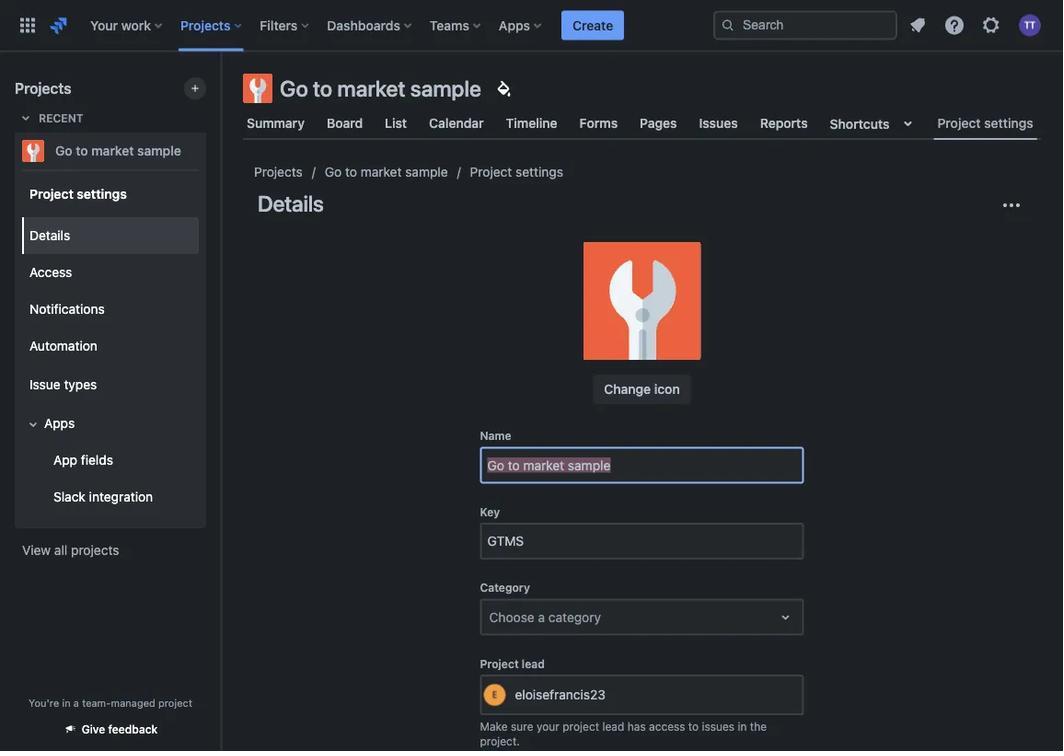 Task type: describe. For each thing, give the bounding box(es) containing it.
search image
[[721, 18, 736, 33]]

sidebar navigation image
[[201, 74, 241, 111]]

to down board link
[[345, 164, 357, 180]]

app fields link
[[33, 442, 199, 479]]

view all projects link
[[15, 534, 206, 567]]

2 vertical spatial settings
[[77, 186, 127, 201]]

types
[[64, 377, 97, 392]]

shortcuts
[[830, 116, 890, 131]]

project up eloisefrancis23 image
[[480, 658, 519, 670]]

your
[[90, 17, 118, 33]]

timeline link
[[503, 107, 561, 140]]

automation link
[[22, 328, 199, 365]]

team-
[[82, 697, 111, 709]]

eloisefrancis23 image
[[484, 684, 506, 706]]

choose
[[490, 610, 535, 625]]

calendar
[[429, 116, 484, 131]]

sure
[[511, 720, 534, 733]]

change icon button
[[593, 375, 691, 404]]

2 vertical spatial project settings
[[29, 186, 127, 201]]

1 horizontal spatial a
[[538, 610, 545, 625]]

2 horizontal spatial go
[[325, 164, 342, 180]]

summary
[[247, 116, 305, 131]]

issue
[[29, 377, 60, 392]]

shortcuts button
[[827, 107, 923, 140]]

view
[[22, 543, 51, 558]]

choose a category
[[490, 610, 601, 625]]

integration
[[89, 490, 153, 505]]

create button
[[562, 11, 625, 40]]

Name field
[[482, 449, 803, 482]]

give
[[82, 723, 105, 736]]

0 horizontal spatial go to market sample link
[[15, 133, 199, 169]]

details link
[[22, 217, 199, 254]]

1 horizontal spatial go to market sample link
[[325, 161, 448, 183]]

eloisefrancis23
[[515, 688, 606, 703]]

1 vertical spatial projects
[[15, 80, 71, 97]]

issues
[[700, 116, 738, 131]]

feedback
[[108, 723, 158, 736]]

projects for the projects link
[[254, 164, 303, 180]]

apps button
[[494, 11, 549, 40]]

0 vertical spatial sample
[[410, 76, 482, 101]]

2 vertical spatial go to market sample
[[325, 164, 448, 180]]

help image
[[944, 14, 966, 36]]

access link
[[22, 254, 199, 291]]

apps button
[[22, 405, 199, 442]]

more image
[[1001, 194, 1023, 216]]

has
[[628, 720, 646, 733]]

to down recent in the top of the page
[[76, 143, 88, 158]]

to inside make sure your project lead has access to issues in the project.
[[689, 720, 699, 733]]

dashboards
[[327, 17, 401, 33]]

project lead
[[480, 658, 545, 670]]

your
[[537, 720, 560, 733]]

projects for projects dropdown button
[[181, 17, 231, 33]]

notifications link
[[22, 291, 199, 328]]

issue types link
[[22, 365, 199, 405]]

change icon
[[604, 382, 680, 397]]

app
[[53, 453, 77, 468]]

Key field
[[482, 525, 803, 558]]

access
[[29, 265, 72, 280]]

filters
[[260, 17, 298, 33]]

reports link
[[757, 107, 812, 140]]

0 horizontal spatial details
[[29, 228, 70, 243]]

settings image
[[981, 14, 1003, 36]]

add to starred image
[[201, 140, 223, 162]]

open image
[[775, 606, 797, 629]]

give feedback button
[[52, 715, 169, 745]]

1 vertical spatial project settings
[[470, 164, 564, 180]]

1 vertical spatial a
[[74, 697, 79, 709]]

issues link
[[696, 107, 742, 140]]

issues
[[702, 720, 735, 733]]

0 vertical spatial lead
[[522, 658, 545, 670]]

0 vertical spatial market
[[338, 76, 406, 101]]

project inside tab list
[[938, 115, 981, 131]]

apps inside popup button
[[499, 17, 531, 33]]

to up board
[[313, 76, 333, 101]]

you're in a team-managed project
[[29, 697, 192, 709]]

you're
[[29, 697, 59, 709]]

summary link
[[243, 107, 309, 140]]

settings inside project settings link
[[516, 164, 564, 180]]

forms
[[580, 116, 618, 131]]

apps inside button
[[44, 416, 75, 431]]

notifications image
[[907, 14, 929, 36]]



Task type: vqa. For each thing, say whether or not it's contained in the screenshot.
Medium image
no



Task type: locate. For each thing, give the bounding box(es) containing it.
go to market sample link down recent in the top of the page
[[15, 133, 199, 169]]

create
[[573, 17, 614, 33]]

in
[[62, 697, 71, 709], [738, 720, 747, 733]]

details down the projects link
[[258, 191, 324, 216]]

2 horizontal spatial settings
[[985, 115, 1034, 131]]

1 horizontal spatial in
[[738, 720, 747, 733]]

expand image
[[22, 414, 44, 436]]

settings up more icon
[[985, 115, 1034, 131]]

apps right teams "popup button"
[[499, 17, 531, 33]]

dashboards button
[[322, 11, 419, 40]]

work
[[121, 17, 151, 33]]

view all projects
[[22, 543, 119, 558]]

a
[[538, 610, 545, 625], [74, 697, 79, 709]]

forms link
[[576, 107, 622, 140]]

project
[[158, 697, 192, 709], [563, 720, 600, 733]]

1 horizontal spatial project
[[563, 720, 600, 733]]

0 horizontal spatial a
[[74, 697, 79, 709]]

project settings up more icon
[[938, 115, 1034, 131]]

tab list
[[232, 107, 1053, 140]]

0 vertical spatial go to market sample
[[280, 76, 482, 101]]

project right managed
[[158, 697, 192, 709]]

automation
[[29, 339, 98, 354]]

market
[[338, 76, 406, 101], [91, 143, 134, 158], [361, 164, 402, 180]]

1 horizontal spatial lead
[[603, 720, 625, 733]]

sample up calendar
[[410, 76, 482, 101]]

project settings
[[938, 115, 1034, 131], [470, 164, 564, 180], [29, 186, 127, 201]]

reports
[[760, 116, 808, 131]]

board
[[327, 116, 363, 131]]

project avatar image
[[583, 242, 701, 360]]

0 horizontal spatial lead
[[522, 658, 545, 670]]

notifications
[[29, 302, 105, 317]]

project right your
[[563, 720, 600, 733]]

teams
[[430, 17, 470, 33]]

apps up app
[[44, 416, 75, 431]]

your work
[[90, 17, 151, 33]]

recent
[[39, 111, 83, 124]]

calendar link
[[426, 107, 488, 140]]

sample down calendar link
[[405, 164, 448, 180]]

slack
[[53, 490, 86, 505]]

a right choose
[[538, 610, 545, 625]]

0 vertical spatial settings
[[985, 115, 1034, 131]]

lead
[[522, 658, 545, 670], [603, 720, 625, 733]]

go to market sample down list link
[[325, 164, 448, 180]]

list
[[385, 116, 407, 131]]

projects
[[181, 17, 231, 33], [15, 80, 71, 97], [254, 164, 303, 180]]

in inside make sure your project lead has access to issues in the project.
[[738, 720, 747, 733]]

0 vertical spatial a
[[538, 610, 545, 625]]

key
[[480, 506, 500, 519]]

all
[[54, 543, 67, 558]]

access
[[649, 720, 686, 733]]

create project image
[[188, 81, 203, 96]]

2 vertical spatial market
[[361, 164, 402, 180]]

pages
[[640, 116, 677, 131]]

projects up the create project icon
[[181, 17, 231, 33]]

2 vertical spatial projects
[[254, 164, 303, 180]]

0 vertical spatial projects
[[181, 17, 231, 33]]

group containing project settings
[[18, 169, 199, 527]]

1 horizontal spatial project settings
[[470, 164, 564, 180]]

1 horizontal spatial projects
[[181, 17, 231, 33]]

project.
[[480, 735, 520, 748]]

make
[[480, 720, 508, 733]]

1 vertical spatial go to market sample
[[55, 143, 181, 158]]

give feedback
[[82, 723, 158, 736]]

sample
[[410, 76, 482, 101], [137, 143, 181, 158], [405, 164, 448, 180]]

0 horizontal spatial settings
[[77, 186, 127, 201]]

tab list containing project settings
[[232, 107, 1053, 140]]

1 vertical spatial apps
[[44, 416, 75, 431]]

board link
[[323, 107, 367, 140]]

2 vertical spatial go
[[325, 164, 342, 180]]

1 vertical spatial details
[[29, 228, 70, 243]]

2 vertical spatial sample
[[405, 164, 448, 180]]

project inside group
[[29, 186, 74, 201]]

projects down 'summary' link
[[254, 164, 303, 180]]

list link
[[381, 107, 411, 140]]

group containing details
[[18, 212, 199, 521]]

2 group from the top
[[18, 212, 199, 521]]

in right you're
[[62, 697, 71, 709]]

2 horizontal spatial projects
[[254, 164, 303, 180]]

0 horizontal spatial project
[[158, 697, 192, 709]]

fields
[[81, 453, 113, 468]]

go to market sample link
[[15, 133, 199, 169], [325, 161, 448, 183]]

market down list link
[[361, 164, 402, 180]]

settings up details link
[[77, 186, 127, 201]]

category
[[549, 610, 601, 625]]

0 horizontal spatial project settings
[[29, 186, 127, 201]]

details up "access"
[[29, 228, 70, 243]]

1 horizontal spatial details
[[258, 191, 324, 216]]

1 vertical spatial settings
[[516, 164, 564, 180]]

go up summary
[[280, 76, 308, 101]]

projects
[[71, 543, 119, 558]]

project inside make sure your project lead has access to issues in the project.
[[563, 720, 600, 733]]

app fields
[[53, 453, 113, 468]]

go to market sample link down list link
[[325, 161, 448, 183]]

0 vertical spatial project
[[158, 697, 192, 709]]

icon
[[655, 382, 680, 397]]

category
[[480, 582, 530, 594]]

0 horizontal spatial apps
[[44, 416, 75, 431]]

in left the
[[738, 720, 747, 733]]

managed
[[111, 697, 155, 709]]

projects inside dropdown button
[[181, 17, 231, 33]]

filters button
[[255, 11, 316, 40]]

projects button
[[175, 11, 249, 40]]

details
[[258, 191, 324, 216], [29, 228, 70, 243]]

1 horizontal spatial go
[[280, 76, 308, 101]]

name
[[480, 430, 512, 443]]

change
[[604, 382, 651, 397]]

lead up eloisefrancis23
[[522, 658, 545, 670]]

go to market sample up 'list'
[[280, 76, 482, 101]]

project right shortcuts dropdown button
[[938, 115, 981, 131]]

1 vertical spatial sample
[[137, 143, 181, 158]]

group
[[18, 169, 199, 527], [18, 212, 199, 521]]

1 group from the top
[[18, 169, 199, 527]]

lead left has
[[603, 720, 625, 733]]

banner
[[0, 0, 1064, 52]]

0 vertical spatial go
[[280, 76, 308, 101]]

slack integration link
[[33, 479, 199, 516]]

0 horizontal spatial projects
[[15, 80, 71, 97]]

appswitcher icon image
[[17, 14, 39, 36]]

go down recent in the top of the page
[[55, 143, 72, 158]]

project settings down timeline link
[[470, 164, 564, 180]]

0 horizontal spatial in
[[62, 697, 71, 709]]

Category text field
[[490, 608, 493, 627]]

project
[[938, 115, 981, 131], [470, 164, 512, 180], [29, 186, 74, 201], [480, 658, 519, 670]]

1 vertical spatial lead
[[603, 720, 625, 733]]

1 vertical spatial in
[[738, 720, 747, 733]]

Search field
[[714, 11, 898, 40]]

projects up collapse recent projects image at the left of page
[[15, 80, 71, 97]]

1 vertical spatial go
[[55, 143, 72, 158]]

collapse recent projects image
[[15, 107, 37, 129]]

1 vertical spatial market
[[91, 143, 134, 158]]

settings
[[985, 115, 1034, 131], [516, 164, 564, 180], [77, 186, 127, 201]]

settings down timeline link
[[516, 164, 564, 180]]

to left "issues" on the right bottom
[[689, 720, 699, 733]]

the
[[750, 720, 767, 733]]

1 vertical spatial project
[[563, 720, 600, 733]]

projects link
[[254, 161, 303, 183]]

your work button
[[85, 11, 169, 40]]

apps
[[499, 17, 531, 33], [44, 416, 75, 431]]

go down board link
[[325, 164, 342, 180]]

timeline
[[506, 116, 558, 131]]

project up details link
[[29, 186, 74, 201]]

0 vertical spatial in
[[62, 697, 71, 709]]

set background color image
[[493, 77, 515, 99]]

project settings up details link
[[29, 186, 127, 201]]

lead inside make sure your project lead has access to issues in the project.
[[603, 720, 625, 733]]

0 horizontal spatial go
[[55, 143, 72, 158]]

a left team-
[[74, 697, 79, 709]]

primary element
[[11, 0, 714, 51]]

issue types
[[29, 377, 97, 392]]

jira image
[[48, 14, 70, 36], [48, 14, 70, 36]]

make sure your project lead has access to issues in the project.
[[480, 720, 767, 748]]

1 horizontal spatial settings
[[516, 164, 564, 180]]

your profile and settings image
[[1020, 14, 1042, 36]]

market up 'list'
[[338, 76, 406, 101]]

0 vertical spatial project settings
[[938, 115, 1034, 131]]

project down calendar link
[[470, 164, 512, 180]]

go to market sample down recent in the top of the page
[[55, 143, 181, 158]]

banner containing your work
[[0, 0, 1064, 52]]

teams button
[[424, 11, 488, 40]]

slack integration
[[53, 490, 153, 505]]

2 horizontal spatial project settings
[[938, 115, 1034, 131]]

pages link
[[637, 107, 681, 140]]

0 vertical spatial apps
[[499, 17, 531, 33]]

go to market sample
[[280, 76, 482, 101], [55, 143, 181, 158], [325, 164, 448, 180]]

to
[[313, 76, 333, 101], [76, 143, 88, 158], [345, 164, 357, 180], [689, 720, 699, 733]]

market up details link
[[91, 143, 134, 158]]

0 vertical spatial details
[[258, 191, 324, 216]]

project settings link
[[470, 161, 564, 183]]

sample left add to starred image on the top left of the page
[[137, 143, 181, 158]]

1 horizontal spatial apps
[[499, 17, 531, 33]]



